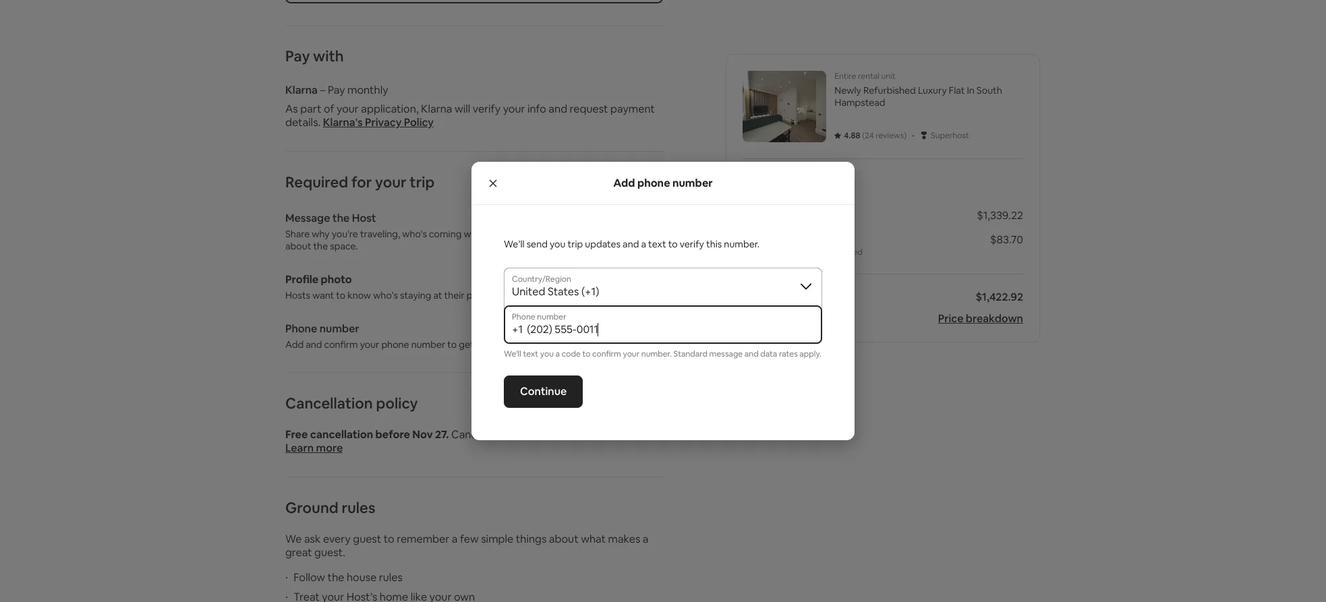 Task type: locate. For each thing, give the bounding box(es) containing it.
0 vertical spatial for
[[351, 173, 372, 192]]

details.
[[285, 115, 321, 130]]

luxury
[[918, 84, 947, 96]]

number down want
[[320, 322, 359, 336]]

united states (+1) button
[[504, 267, 822, 305]]

continue button
[[504, 375, 583, 408]]

0 horizontal spatial verify
[[473, 102, 501, 116]]

you for a
[[540, 348, 554, 359]]

the left space.
[[313, 240, 328, 252]]

0 horizontal spatial klarna
[[285, 83, 318, 97]]

we ask every guest to remember a few simple things about what makes a great guest.
[[285, 532, 649, 560]]

what inside "message the host share why you're traveling, who's coming with you, and what you love about the space."
[[523, 228, 545, 240]]

policy
[[376, 394, 418, 413]]

1 vertical spatial with
[[464, 228, 483, 240]]

1 horizontal spatial klarna
[[421, 102, 452, 116]]

1 horizontal spatial what
[[581, 532, 606, 546]]

guest
[[353, 532, 381, 546]]

nov
[[412, 428, 433, 442]]

you left love
[[547, 228, 563, 240]]

0 horizontal spatial phone
[[381, 339, 409, 351]]

number up this
[[673, 176, 713, 190]]

phone inside dialog
[[637, 176, 670, 190]]

the for message
[[332, 211, 350, 225]]

0 horizontal spatial text
[[523, 348, 539, 359]]

1 vertical spatial pay
[[328, 83, 345, 97]]

cancel
[[451, 428, 486, 442]]

0 horizontal spatial number
[[320, 322, 359, 336]]

0 vertical spatial klarna
[[285, 83, 318, 97]]

trip inside phone number dialog
[[568, 238, 583, 251]]

0 horizontal spatial before
[[375, 428, 410, 442]]

rules right house
[[379, 571, 403, 585]]

trip left 'updates'
[[568, 238, 583, 251]]

rules
[[342, 499, 375, 517], [379, 571, 403, 585]]

0 horizontal spatial about
[[285, 240, 311, 252]]

will
[[455, 102, 470, 116]]

to down photo
[[336, 289, 346, 302]]

and down phone
[[306, 339, 322, 351]]

1 horizontal spatial about
[[549, 532, 579, 546]]

every
[[323, 532, 351, 546]]

message
[[285, 211, 330, 225]]

the up you're
[[332, 211, 350, 225]]

who's
[[402, 228, 427, 240]]

text right we'll
[[523, 348, 539, 359]]

add
[[613, 176, 635, 190], [285, 339, 304, 351]]

0 horizontal spatial rules
[[342, 499, 375, 517]]

you right send
[[550, 238, 566, 251]]

insurance
[[775, 233, 823, 247]]

privacy
[[365, 115, 402, 130]]

to left this
[[668, 238, 678, 251]]

1 horizontal spatial rules
[[379, 571, 403, 585]]

reviews
[[876, 130, 904, 141]]

number left 'get'
[[411, 339, 445, 351]]

your down know
[[360, 339, 379, 351]]

to
[[668, 238, 678, 251], [336, 289, 346, 302], [447, 339, 457, 351], [582, 348, 591, 359], [384, 532, 394, 546]]

0 horizontal spatial confirm
[[324, 339, 358, 351]]

and right you, on the top left of page
[[505, 228, 521, 240]]

1 vertical spatial number
[[320, 322, 359, 336]]

ground
[[285, 499, 338, 517]]

klarna inside as part of your application, klarna will verify your info and request payment details.
[[421, 102, 452, 116]]

a right 'updates'
[[641, 238, 646, 251]]

love
[[565, 228, 583, 240]]

price breakdown button
[[938, 312, 1023, 326]]

get
[[459, 339, 474, 351]]

trip right 'get'
[[476, 339, 491, 351]]

pay
[[285, 47, 310, 65], [328, 83, 345, 97]]

with inside "message the host share why you're traveling, who's coming with you, and what you love about the space."
[[464, 228, 483, 240]]

1 vertical spatial rules
[[379, 571, 403, 585]]

1 vertical spatial klarna
[[421, 102, 452, 116]]

trip
[[410, 173, 435, 192], [568, 238, 583, 251], [476, 339, 491, 351]]

trip for you
[[568, 238, 583, 251]]

as
[[285, 102, 298, 116]]

1 vertical spatial what
[[581, 532, 606, 546]]

ask
[[304, 532, 321, 546]]

part
[[300, 102, 322, 116]]

pay up klarna – pay monthly
[[285, 47, 310, 65]]

what left makes
[[581, 532, 606, 546]]

1 vertical spatial trip
[[568, 238, 583, 251]]

updates
[[585, 238, 621, 251]]

a right makes
[[643, 532, 649, 546]]

flat
[[949, 84, 965, 96]]

send
[[527, 238, 548, 251]]

number. down '+1' telephone field
[[641, 348, 672, 359]]

free cancellation before nov 27. cancel before dec 20 for a partial refund. learn more
[[285, 428, 656, 455]]

with up –
[[313, 47, 344, 65]]

0 vertical spatial trip
[[410, 173, 435, 192]]

a left partial
[[578, 428, 584, 442]]

add up we'll send you trip updates and a text to verify this number.
[[613, 176, 635, 190]]

to left 'get'
[[447, 339, 457, 351]]

verify left this
[[680, 238, 704, 251]]

2 vertical spatial trip
[[476, 339, 491, 351]]

1 vertical spatial about
[[549, 532, 579, 546]]

you inside "message the host share why you're traveling, who's coming with you, and what you love about the space."
[[547, 228, 563, 240]]

verify right will
[[473, 102, 501, 116]]

1 vertical spatial verify
[[680, 238, 704, 251]]

before left dec
[[488, 428, 521, 442]]

makes
[[608, 532, 640, 546]]

hosts
[[285, 289, 310, 302]]

0 horizontal spatial trip
[[410, 173, 435, 192]]

1 vertical spatial add
[[285, 339, 304, 351]]

cancellation
[[310, 428, 373, 442]]

before left nov in the left of the page
[[375, 428, 410, 442]]

to right guest
[[384, 532, 394, 546]]

confirm right code
[[592, 348, 621, 359]]

what left love
[[523, 228, 545, 240]]

number
[[673, 176, 713, 190], [320, 322, 359, 336], [411, 339, 445, 351]]

south
[[977, 84, 1002, 96]]

to inside phone number add and confirm your phone number to get trip updates.
[[447, 339, 457, 351]]

a inside free cancellation before nov 27. cancel before dec 20 for a partial refund. learn more
[[578, 428, 584, 442]]

why
[[312, 228, 330, 240]]

monthly
[[347, 83, 388, 97]]

1 horizontal spatial text
[[648, 238, 666, 251]]

phone up we'll send you trip updates and a text to verify this number.
[[637, 176, 670, 190]]

text
[[648, 238, 666, 251], [523, 348, 539, 359]]

klarna left will
[[421, 102, 452, 116]]

1 horizontal spatial number.
[[724, 238, 760, 251]]

0 horizontal spatial for
[[351, 173, 372, 192]]

trip up "message the host share why you're traveling, who's coming with you, and what you love about the space."
[[410, 173, 435, 192]]

you left code
[[540, 348, 554, 359]]

+1
[[512, 322, 523, 336]]

1 vertical spatial for
[[561, 428, 576, 442]]

phone down who's
[[381, 339, 409, 351]]

1 vertical spatial phone
[[381, 339, 409, 351]]

1 horizontal spatial confirm
[[592, 348, 621, 359]]

number. right this
[[724, 238, 760, 251]]

klarna
[[285, 83, 318, 97], [421, 102, 452, 116]]

0 vertical spatial number
[[673, 176, 713, 190]]

with left you, on the top left of page
[[464, 228, 483, 240]]

1 horizontal spatial phone
[[637, 176, 670, 190]]

0 vertical spatial the
[[332, 211, 350, 225]]

to right code
[[582, 348, 591, 359]]

1 horizontal spatial with
[[464, 228, 483, 240]]

+1 telephone field
[[527, 323, 814, 336]]

2 vertical spatial number
[[411, 339, 445, 351]]

1 horizontal spatial before
[[488, 428, 521, 442]]

text up the united states (+1) element
[[648, 238, 666, 251]]

0 vertical spatial add
[[613, 176, 635, 190]]

confirm
[[324, 339, 358, 351], [592, 348, 621, 359]]

about inside we ask every guest to remember a few simple things about what makes a great guest.
[[549, 532, 579, 546]]

superhost
[[931, 130, 969, 141]]

about left why
[[285, 240, 311, 252]]

traveling,
[[360, 228, 400, 240]]

4.88
[[844, 130, 861, 141]]

1 horizontal spatial add
[[613, 176, 635, 190]]

their
[[444, 289, 465, 302]]

0 horizontal spatial what
[[523, 228, 545, 240]]

travel
[[743, 233, 773, 247]]

verify
[[473, 102, 501, 116], [680, 238, 704, 251]]

entire
[[835, 71, 856, 82]]

breakdown
[[966, 312, 1023, 326]]

pay right –
[[328, 83, 345, 97]]

1 horizontal spatial for
[[561, 428, 576, 442]]

(+1)
[[581, 284, 599, 299]]

unit
[[881, 71, 896, 82]]

the down guest.
[[328, 571, 344, 585]]

standard
[[674, 348, 708, 359]]

2 horizontal spatial number
[[673, 176, 713, 190]]

to inside profile photo hosts want to know who's staying at their place.
[[336, 289, 346, 302]]

0 vertical spatial phone
[[637, 176, 670, 190]]

phone
[[285, 322, 317, 336]]

rules up guest
[[342, 499, 375, 517]]

what
[[523, 228, 545, 240], [581, 532, 606, 546]]

we'll
[[504, 238, 525, 251]]

and right info
[[549, 102, 567, 116]]

–
[[320, 83, 325, 97]]

1 horizontal spatial verify
[[680, 238, 704, 251]]

about right the things
[[549, 532, 579, 546]]

for
[[351, 173, 372, 192], [561, 428, 576, 442]]

photo
[[321, 273, 352, 287]]

before
[[375, 428, 410, 442], [488, 428, 521, 442]]

for right 20
[[561, 428, 576, 442]]

confirm down want
[[324, 339, 358, 351]]

the
[[332, 211, 350, 225], [313, 240, 328, 252], [328, 571, 344, 585]]

add down phone
[[285, 339, 304, 351]]

0 vertical spatial about
[[285, 240, 311, 252]]

0 horizontal spatial pay
[[285, 47, 310, 65]]

add inside phone number dialog
[[613, 176, 635, 190]]

0 vertical spatial verify
[[473, 102, 501, 116]]

2 before from the left
[[488, 428, 521, 442]]

0 horizontal spatial add
[[285, 339, 304, 351]]

klarna's privacy policy
[[323, 115, 434, 130]]

your down '+1' telephone field
[[623, 348, 640, 359]]

for up host
[[351, 173, 372, 192]]

this
[[706, 238, 722, 251]]

a
[[641, 238, 646, 251], [556, 348, 560, 359], [578, 428, 584, 442], [452, 532, 458, 546], [643, 532, 649, 546]]

0 horizontal spatial with
[[313, 47, 344, 65]]

continue
[[520, 384, 567, 398]]

1 vertical spatial number.
[[641, 348, 672, 359]]

1 horizontal spatial trip
[[476, 339, 491, 351]]

2 vertical spatial the
[[328, 571, 344, 585]]

phone inside phone number add and confirm your phone number to get trip updates.
[[381, 339, 409, 351]]

klarna up part
[[285, 83, 318, 97]]

who's
[[373, 289, 398, 302]]

and inside "message the host share why you're traveling, who's coming with you, and what you love about the space."
[[505, 228, 521, 240]]

2 horizontal spatial trip
[[568, 238, 583, 251]]

newly
[[835, 84, 861, 96]]

0 vertical spatial what
[[523, 228, 545, 240]]



Task type: describe. For each thing, give the bounding box(es) containing it.
price breakdown
[[938, 312, 1023, 326]]

required
[[285, 173, 348, 192]]

0 vertical spatial with
[[313, 47, 344, 65]]

follow the house rules
[[294, 571, 403, 585]]

trip for your
[[410, 173, 435, 192]]

things
[[516, 532, 547, 546]]

$83.70
[[990, 233, 1023, 247]]

free
[[285, 428, 308, 442]]

space.
[[330, 240, 358, 252]]

we'll text you a code to confirm your number. standard message and data rates apply.
[[504, 348, 821, 359]]

updates.
[[493, 339, 531, 351]]

partial
[[586, 428, 618, 442]]

the for follow
[[328, 571, 344, 585]]

you're
[[332, 228, 358, 240]]

code
[[562, 348, 581, 359]]

you for trip
[[550, 238, 566, 251]]

and inside phone number add and confirm your phone number to get trip updates.
[[306, 339, 322, 351]]

1 vertical spatial the
[[313, 240, 328, 252]]

and left data
[[745, 348, 759, 359]]

dec
[[524, 428, 544, 442]]

trip inside phone number add and confirm your phone number to get trip updates.
[[476, 339, 491, 351]]

house
[[347, 571, 377, 585]]

data
[[760, 348, 777, 359]]

great
[[285, 546, 312, 560]]

know
[[348, 289, 371, 302]]

few
[[460, 532, 479, 546]]

payment
[[611, 102, 655, 116]]

1 horizontal spatial pay
[[328, 83, 345, 97]]

profile
[[285, 273, 319, 287]]

your inside phone number dialog
[[623, 348, 640, 359]]

price
[[938, 312, 964, 326]]

place.
[[467, 289, 492, 302]]

you,
[[485, 228, 503, 240]]

1 vertical spatial text
[[523, 348, 539, 359]]

cancellation policy
[[285, 394, 418, 413]]

0 vertical spatial pay
[[285, 47, 310, 65]]

(
[[862, 130, 865, 141]]

at
[[433, 289, 442, 302]]

0 vertical spatial number.
[[724, 238, 760, 251]]

phone number dialog
[[472, 162, 855, 440]]

of
[[324, 102, 334, 116]]

what inside we ask every guest to remember a few simple things about what makes a great guest.
[[581, 532, 606, 546]]

verify inside as part of your application, klarna will verify your info and request payment details.
[[473, 102, 501, 116]]

phone number add and confirm your phone number to get trip updates.
[[285, 322, 531, 351]]

$1,422.92
[[976, 290, 1023, 304]]

services
[[785, 247, 815, 258]]

1 horizontal spatial number
[[411, 339, 445, 351]]

1 before from the left
[[375, 428, 410, 442]]

a left few
[[452, 532, 458, 546]]

24
[[865, 130, 874, 141]]

refurbished
[[863, 84, 916, 96]]

learn more button
[[285, 441, 343, 455]]

share
[[285, 228, 310, 240]]

message the host share why you're traveling, who's coming with you, and what you love about the space.
[[285, 211, 585, 252]]

policy
[[404, 115, 434, 130]]

for inside free cancellation before nov 27. cancel before dec 20 for a partial refund. learn more
[[561, 428, 576, 442]]

number inside dialog
[[673, 176, 713, 190]]

and inside as part of your application, klarna will verify your info and request payment details.
[[549, 102, 567, 116]]

assistance
[[743, 247, 783, 258]]

confirm inside phone number add and confirm your phone number to get trip updates.
[[324, 339, 358, 351]]

27.
[[435, 428, 449, 442]]

follow
[[294, 571, 325, 585]]

pay with
[[285, 47, 344, 65]]

rates
[[779, 348, 798, 359]]

4.88 ( 24 reviews )
[[844, 130, 907, 141]]

to inside we ask every guest to remember a few simple things about what makes a great guest.
[[384, 532, 394, 546]]

your up host
[[375, 173, 407, 192]]

your right of
[[337, 102, 359, 116]]

klarna's
[[323, 115, 363, 130]]

0 vertical spatial rules
[[342, 499, 375, 517]]

profile photo hosts want to know who's staying at their place.
[[285, 273, 492, 302]]

20
[[546, 428, 559, 442]]

coming
[[429, 228, 462, 240]]

apply.
[[800, 348, 821, 359]]

add inside phone number add and confirm your phone number to get trip updates.
[[285, 339, 304, 351]]

verify inside phone number dialog
[[680, 238, 704, 251]]

host
[[352, 211, 376, 225]]

we
[[285, 532, 302, 546]]

a left code
[[556, 348, 560, 359]]

and right 'updates'
[[623, 238, 639, 251]]

0 horizontal spatial number.
[[641, 348, 672, 359]]

$1,339.22
[[977, 208, 1023, 223]]

rental
[[858, 71, 880, 82]]

your left info
[[503, 102, 525, 116]]

in
[[967, 84, 975, 96]]

klarna's privacy policy link
[[323, 115, 434, 130]]

application,
[[361, 102, 419, 116]]

about inside "message the host share why you're traveling, who's coming with you, and what you love about the space."
[[285, 240, 311, 252]]

united states (+1)
[[512, 284, 599, 299]]

included
[[831, 247, 863, 258]]

united states (+1) element
[[504, 267, 822, 305]]

want
[[312, 289, 334, 302]]

simple
[[481, 532, 514, 546]]

ground rules
[[285, 499, 375, 517]]

united
[[512, 284, 545, 299]]

0 vertical spatial text
[[648, 238, 666, 251]]

cancellation
[[285, 394, 373, 413]]

more
[[316, 441, 343, 455]]

your inside phone number add and confirm your phone number to get trip updates.
[[360, 339, 379, 351]]

•
[[912, 128, 915, 142]]

as part of your application, klarna will verify your info and request payment details.
[[285, 102, 655, 130]]

fee
[[817, 247, 829, 258]]

entire rental unit newly refurbished luxury flat in south hampstead
[[835, 71, 1002, 109]]

confirm inside phone number dialog
[[592, 348, 621, 359]]

assistance services fee included
[[743, 247, 863, 258]]

staying
[[400, 289, 431, 302]]



Task type: vqa. For each thing, say whether or not it's contained in the screenshot.
the 'will' on the left of the page
yes



